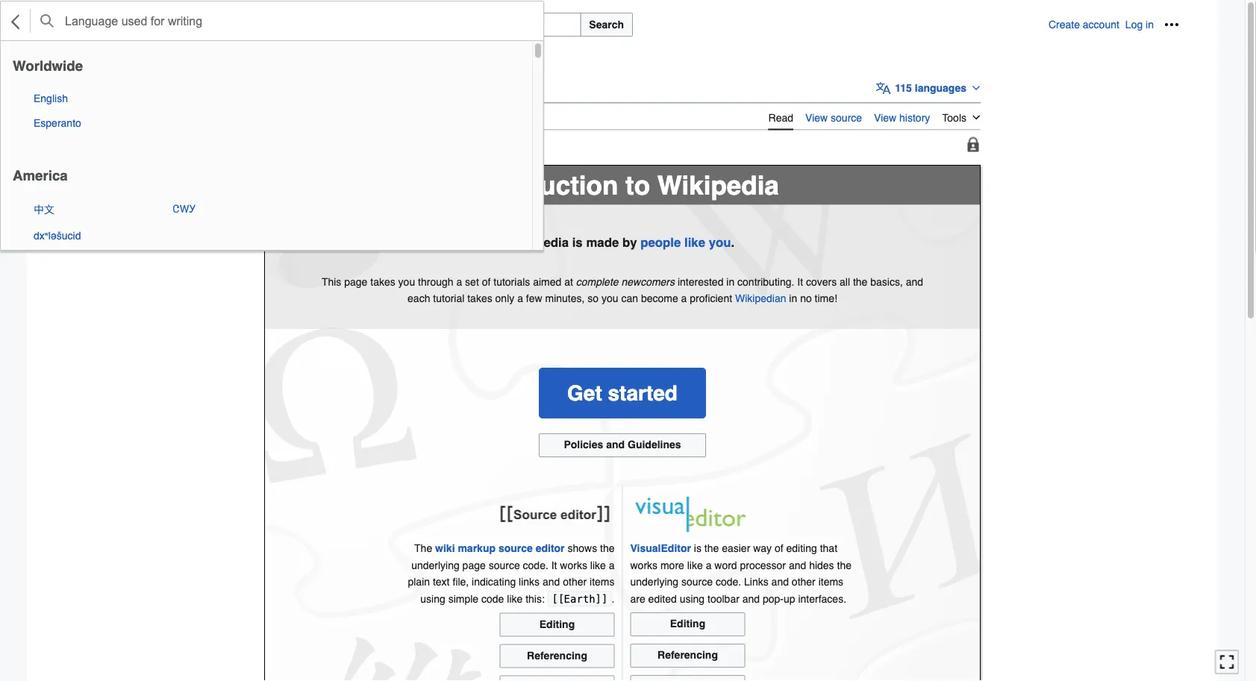 Task type: locate. For each thing, give the bounding box(es) containing it.
1 horizontal spatial editing
[[670, 618, 706, 630]]

create account log in
[[1049, 19, 1154, 31]]

underlying up text
[[412, 560, 460, 572]]

read link
[[769, 103, 794, 130]]

0 vertical spatial english link
[[28, 86, 140, 110]]

like right more
[[688, 560, 703, 572]]

a up [[earth]] .
[[609, 560, 615, 572]]

started
[[608, 382, 678, 406]]

in for wikipedian in no time!
[[790, 293, 798, 305]]

works down visualeditor
[[631, 560, 658, 572]]

0 horizontal spatial .
[[612, 593, 615, 605]]

0 vertical spatial page
[[344, 276, 368, 288]]

0 horizontal spatial underlying
[[412, 560, 460, 572]]

works
[[560, 560, 588, 572], [631, 560, 658, 572]]

view for view source
[[806, 112, 828, 124]]

log
[[1126, 19, 1143, 31]]

you right so
[[602, 293, 619, 305]]

and
[[906, 276, 924, 288], [606, 439, 625, 451], [789, 560, 807, 572], [543, 576, 560, 588], [772, 576, 789, 588], [743, 593, 760, 605]]

0 horizontal spatial works
[[560, 560, 588, 572]]

0 horizontal spatial editing link
[[500, 613, 615, 637]]

dxʷləšucid link
[[28, 224, 128, 248]]

in right log
[[1146, 19, 1154, 31]]

hides
[[810, 560, 835, 572]]

1 other from the left
[[563, 576, 587, 588]]

0 horizontal spatial takes
[[371, 276, 396, 288]]

2 english from the top
[[34, 255, 68, 267]]

english
[[34, 92, 68, 104], [34, 255, 68, 267]]

editing link down edited
[[631, 613, 746, 637]]

other up the [[earth]]
[[563, 576, 587, 588]]

1 horizontal spatial in
[[790, 293, 798, 305]]

1 vertical spatial of
[[775, 543, 784, 555]]

1 view from the left
[[806, 112, 828, 124]]

code. down word
[[716, 576, 742, 588]]

editing link down this:
[[500, 613, 615, 637]]

0 horizontal spatial is
[[573, 235, 583, 250]]

1 vertical spatial code.
[[716, 576, 742, 588]]

1 horizontal spatial page
[[463, 560, 486, 572]]

Search search field
[[260, 13, 1049, 37]]

0 horizontal spatial editing
[[540, 619, 575, 630]]

1 horizontal spatial referencing
[[658, 649, 718, 661]]

2 other from the left
[[792, 576, 816, 588]]

you inside interested in contributing. it covers all the basics, and each tutorial takes only a few minutes, so you can become a proficient
[[602, 293, 619, 305]]

1 vertical spatial .
[[612, 593, 615, 605]]

page semi-protected image
[[966, 137, 981, 152]]

2 vertical spatial you
[[602, 293, 619, 305]]

a down interested
[[681, 293, 687, 305]]

1 vertical spatial wikipedia
[[511, 235, 569, 250]]

tutorial
[[433, 293, 465, 305]]

0 vertical spatial takes
[[371, 276, 396, 288]]

1 items from the left
[[590, 576, 615, 588]]

page
[[344, 276, 368, 288], [463, 560, 486, 572]]

1 vertical spatial english link
[[28, 249, 128, 273]]

0 vertical spatial english
[[34, 92, 68, 104]]

0 horizontal spatial referencing
[[527, 650, 588, 662]]

simple
[[449, 593, 479, 605]]

other inside is the easier way of editing that works more like a word processor and hides the underlying source code. links and other items are edited using toolbar and pop-up interfaces.
[[792, 576, 816, 588]]

like inside is the easier way of editing that works more like a word processor and hides the underlying source code. links and other items are edited using toolbar and pop-up interfaces.
[[688, 560, 703, 572]]

2 works from the left
[[631, 560, 658, 572]]

esperanto
[[34, 117, 81, 129]]

in left no
[[790, 293, 798, 305]]

the right shows
[[600, 543, 615, 555]]

other up up
[[792, 576, 816, 588]]

is the easier way of editing that works more like a word processor and hides the underlying source code. links and other items are edited using toolbar and pop-up interfaces.
[[631, 543, 852, 605]]

0 horizontal spatial you
[[398, 276, 415, 288]]

works for underlying
[[631, 560, 658, 572]]

it down editor
[[552, 560, 557, 572]]

items up [[earth]] .
[[590, 576, 615, 588]]

menu image
[[66, 17, 81, 32]]

takes
[[371, 276, 396, 288], [468, 293, 493, 305]]

using down text
[[421, 593, 446, 605]]

america
[[13, 168, 68, 184]]

editing link
[[631, 613, 746, 637], [500, 613, 615, 637]]

source down wiki markup source editor link
[[489, 560, 520, 572]]

1 horizontal spatial items
[[819, 576, 844, 588]]

1 horizontal spatial other
[[792, 576, 816, 588]]

in up proficient
[[727, 276, 735, 288]]

like right people
[[685, 235, 706, 250]]

newcomers
[[622, 276, 675, 288]]

1 horizontal spatial view
[[874, 112, 897, 124]]

. left "are"
[[612, 593, 615, 605]]

1 vertical spatial takes
[[468, 293, 493, 305]]

wikipedian
[[735, 293, 787, 305]]

0 vertical spatial code.
[[523, 560, 549, 572]]

the
[[414, 543, 432, 555]]

a inside is the easier way of editing that works more like a word processor and hides the underlying source code. links and other items are edited using toolbar and pop-up interfaces.
[[706, 560, 712, 572]]

view source link
[[806, 103, 863, 129]]

0 horizontal spatial code.
[[523, 560, 549, 572]]

page right the this
[[344, 276, 368, 288]]

referencing down edited
[[658, 649, 718, 661]]

takes down set
[[468, 293, 493, 305]]

it up no
[[798, 276, 803, 288]]

1 vertical spatial is
[[694, 543, 702, 555]]

you up each
[[398, 276, 415, 288]]

referencing link down edited
[[631, 644, 746, 668]]

you
[[709, 235, 731, 250], [398, 276, 415, 288], [602, 293, 619, 305]]

english down dxʷləšucid
[[34, 255, 68, 267]]

source
[[831, 112, 863, 124], [499, 543, 533, 555], [489, 560, 520, 572], [682, 576, 713, 588]]

a left word
[[706, 560, 712, 572]]

like left this:
[[507, 593, 523, 605]]

of right way
[[775, 543, 784, 555]]

items inside the shows the underlying page source code. it works like a plain text file, indicating links and other items using simple code like this:
[[590, 576, 615, 588]]

1 vertical spatial underlying
[[631, 576, 679, 588]]

1 horizontal spatial is
[[694, 543, 702, 555]]

page down markup
[[463, 560, 486, 572]]

of inside is the easier way of editing that works more like a word processor and hides the underlying source code. links and other items are edited using toolbar and pop-up interfaces.
[[775, 543, 784, 555]]

and right the basics,
[[906, 276, 924, 288]]

.
[[731, 235, 735, 250], [612, 593, 615, 605]]

works inside is the easier way of editing that works more like a word processor and hides the underlying source code. links and other items are edited using toolbar and pop-up interfaces.
[[631, 560, 658, 572]]

so
[[588, 293, 599, 305]]

0 horizontal spatial of
[[482, 276, 491, 288]]

it inside interested in contributing. it covers all the basics, and each tutorial takes only a few minutes, so you can become a proficient
[[798, 276, 803, 288]]

0 horizontal spatial using
[[421, 593, 446, 605]]

1 vertical spatial you
[[398, 276, 415, 288]]

like down shows
[[591, 560, 606, 572]]

2 english link from the top
[[28, 249, 128, 273]]

1 horizontal spatial it
[[798, 276, 803, 288]]

中文 link
[[28, 196, 128, 223]]

other
[[563, 576, 587, 588], [792, 576, 816, 588]]

0 vertical spatial underlying
[[412, 560, 460, 572]]

the inside the shows the underlying page source code. it works like a plain text file, indicating links and other items using simple code like this:
[[600, 543, 615, 555]]

editing link for referencing "link" to the right
[[631, 613, 746, 637]]

in inside interested in contributing. it covers all the basics, and each tutorial takes only a few minutes, so you can become a proficient
[[727, 276, 735, 288]]

few
[[526, 293, 543, 305]]

1 horizontal spatial editing link
[[631, 613, 746, 637]]

page inside the shows the underlying page source code. it works like a plain text file, indicating links and other items using simple code like this:
[[463, 560, 486, 572]]

0 vertical spatial is
[[573, 235, 583, 250]]

1 horizontal spatial code.
[[716, 576, 742, 588]]

2 horizontal spatial you
[[709, 235, 731, 250]]

1 vertical spatial it
[[552, 560, 557, 572]]

0 vertical spatial of
[[482, 276, 491, 288]]

using right edited
[[680, 593, 705, 605]]

source inside the shows the underlying page source code. it works like a plain text file, indicating links and other items using simple code like this:
[[489, 560, 520, 572]]

and inside the shows the underlying page source code. it works like a plain text file, indicating links and other items using simple code like this:
[[543, 576, 560, 588]]

0 vertical spatial it
[[798, 276, 803, 288]]

editing down edited
[[670, 618, 706, 630]]

0 vertical spatial you
[[709, 235, 731, 250]]

1 horizontal spatial underlying
[[631, 576, 679, 588]]

referencing for left referencing "link"
[[527, 650, 588, 662]]

2 view from the left
[[874, 112, 897, 124]]

and inside interested in contributing. it covers all the basics, and each tutorial takes only a few minutes, so you can become a proficient
[[906, 276, 924, 288]]

plain
[[408, 576, 430, 588]]

works inside the shows the underlying page source code. it works like a plain text file, indicating links and other items using simple code like this:
[[560, 560, 588, 572]]

is down wikipedia:visualeditor/user guide image
[[694, 543, 702, 555]]

source down more
[[682, 576, 713, 588]]

editing down this:
[[540, 619, 575, 630]]

wikipedia:visualeditor/user guide image
[[631, 494, 750, 536]]

1 vertical spatial in
[[727, 276, 735, 288]]

source inside is the easier way of editing that works more like a word processor and hides the underlying source code. links and other items are edited using toolbar and pop-up interfaces.
[[682, 576, 713, 588]]

0 horizontal spatial page
[[344, 276, 368, 288]]

0 horizontal spatial items
[[590, 576, 615, 588]]

no
[[801, 293, 812, 305]]

0 vertical spatial .
[[731, 235, 735, 250]]

time!
[[815, 293, 838, 305]]

0 horizontal spatial in
[[727, 276, 735, 288]]

aimed
[[533, 276, 562, 288]]

1 horizontal spatial you
[[602, 293, 619, 305]]

introduction to wikipedia main content
[[258, 67, 990, 682]]

toolbar
[[708, 593, 740, 605]]

2 horizontal spatial in
[[1146, 19, 1154, 31]]

english for 1st english link from the top of the page
[[34, 92, 68, 104]]

using
[[421, 593, 446, 605], [680, 593, 705, 605]]

1 horizontal spatial using
[[680, 593, 705, 605]]

1 vertical spatial english
[[34, 255, 68, 267]]

minutes,
[[545, 293, 585, 305]]

in
[[1146, 19, 1154, 31], [727, 276, 735, 288], [790, 293, 798, 305]]

referencing link
[[631, 644, 746, 668], [500, 645, 615, 669]]

visualeditor link
[[631, 543, 691, 555]]

underlying up edited
[[631, 576, 679, 588]]

editing link for left referencing "link"
[[500, 613, 615, 637]]

a
[[457, 276, 462, 288], [518, 293, 523, 305], [681, 293, 687, 305], [609, 560, 615, 572], [706, 560, 712, 572]]

2 using from the left
[[680, 593, 705, 605]]

wikipedia is made by people like you .
[[511, 235, 735, 250]]

referencing down this:
[[527, 650, 588, 662]]

0 horizontal spatial it
[[552, 560, 557, 572]]

referencing link down this:
[[500, 645, 615, 669]]

covers
[[806, 276, 837, 288]]

history
[[900, 112, 931, 124]]

1 vertical spatial page
[[463, 560, 486, 572]]

and down links
[[743, 593, 760, 605]]

editing
[[670, 618, 706, 630], [540, 619, 575, 630]]

in inside personal tools navigation
[[1146, 19, 1154, 31]]

1 horizontal spatial works
[[631, 560, 658, 572]]

1 using from the left
[[421, 593, 446, 605]]

1 works from the left
[[560, 560, 588, 572]]

underlying
[[412, 560, 460, 572], [631, 576, 679, 588]]

basics,
[[871, 276, 903, 288]]

tools
[[943, 112, 967, 124]]

editing for editing link associated with referencing "link" to the right
[[670, 618, 706, 630]]

is left the "made"
[[573, 235, 583, 250]]

code. up the links
[[523, 560, 549, 572]]

view history link
[[874, 103, 931, 129]]

each
[[408, 293, 430, 305]]

english link
[[28, 86, 140, 110], [28, 249, 128, 273]]

fullscreen image
[[1220, 655, 1235, 670]]

the free encyclopedia image
[[142, 28, 229, 38]]

of
[[482, 276, 491, 288], [775, 543, 784, 555]]

view right read
[[806, 112, 828, 124]]

editing for left referencing "link" editing link
[[540, 619, 575, 630]]

get
[[568, 382, 602, 406]]

more
[[661, 560, 685, 572]]

takes right the this
[[371, 276, 396, 288]]

items
[[590, 576, 615, 588], [819, 576, 844, 588]]

the right all in the right of the page
[[853, 276, 868, 288]]

links
[[744, 576, 769, 588]]

items up "interfaces."
[[819, 576, 844, 588]]

0 vertical spatial in
[[1146, 19, 1154, 31]]

the right hides
[[837, 560, 852, 572]]

view left history
[[874, 112, 897, 124]]

0 horizontal spatial view
[[806, 112, 828, 124]]

personal tools navigation
[[1049, 13, 1184, 37]]

processor
[[740, 560, 786, 572]]

and right the links
[[543, 576, 560, 588]]

interested in contributing. it covers all the basics, and each tutorial takes only a few minutes, so you can become a proficient
[[408, 276, 924, 305]]

[[earth]]
[[552, 593, 608, 606]]

english link up esperanto link
[[28, 86, 140, 110]]

. up proficient
[[731, 235, 735, 250]]

of right set
[[482, 276, 491, 288]]

1 horizontal spatial takes
[[468, 293, 493, 305]]

2 vertical spatial in
[[790, 293, 798, 305]]

source left editor
[[499, 543, 533, 555]]

1 english from the top
[[34, 92, 68, 104]]

is inside is the easier way of editing that works more like a word processor and hides the underlying source code. links and other items are edited using toolbar and pop-up interfaces.
[[694, 543, 702, 555]]

english link down dxʷləšucid link
[[28, 249, 128, 273]]

0 horizontal spatial referencing link
[[500, 645, 615, 669]]

english up esperanto
[[34, 92, 68, 104]]

0 vertical spatial wikipedia
[[658, 170, 779, 201]]

you up interested
[[709, 235, 731, 250]]

like
[[685, 235, 706, 250], [591, 560, 606, 572], [688, 560, 703, 572], [507, 593, 523, 605]]

2 items from the left
[[819, 576, 844, 588]]

word
[[715, 560, 737, 572]]

get started
[[568, 382, 678, 406]]

editor
[[536, 543, 565, 555]]

1 horizontal spatial of
[[775, 543, 784, 555]]

text
[[433, 576, 450, 588]]

the inside interested in contributing. it covers all the basics, and each tutorial takes only a few minutes, so you can become a proficient
[[853, 276, 868, 288]]

works down shows
[[560, 560, 588, 572]]

None text field
[[63, 9, 528, 33]]

1 horizontal spatial wikipedia
[[658, 170, 779, 201]]

view source
[[806, 112, 863, 124]]

0 horizontal spatial other
[[563, 576, 587, 588]]

made
[[586, 235, 619, 250]]

Language used for writing text field
[[63, 9, 528, 33]]



Task type: describe. For each thing, give the bounding box(es) containing it.
using inside the shows the underlying page source code. it works like a plain text file, indicating links and other items using simple code like this:
[[421, 593, 446, 605]]

only
[[496, 293, 515, 305]]

and down editing
[[789, 560, 807, 572]]

this:
[[526, 593, 545, 605]]

in for interested in contributing. it covers all the basics, and each tutorial takes only a few minutes, so you can become a proficient
[[727, 276, 735, 288]]

Search Wikipedia search field
[[278, 13, 581, 37]]

edited
[[649, 593, 677, 605]]

that
[[820, 543, 838, 555]]

shows
[[568, 543, 597, 555]]

language progressive image
[[876, 81, 891, 95]]

proficient
[[690, 293, 733, 305]]

all
[[840, 276, 851, 288]]

wiki markup source editor link
[[435, 543, 565, 555]]

it inside the shows the underlying page source code. it works like a plain text file, indicating links and other items using simple code like this:
[[552, 560, 557, 572]]

takes inside interested in contributing. it covers all the basics, and each tutorial takes only a few minutes, so you can become a proficient
[[468, 293, 493, 305]]

code
[[482, 593, 504, 605]]

[[earth]] .
[[552, 593, 615, 606]]

ꮳꮃꭹ link
[[167, 196, 267, 221]]

wikipedian in no time!
[[735, 293, 838, 305]]

0 horizontal spatial wikipedia
[[511, 235, 569, 250]]

1 horizontal spatial .
[[731, 235, 735, 250]]

read
[[769, 112, 794, 124]]

ꮳꮃꭹ
[[172, 203, 196, 215]]

guidelines
[[628, 439, 681, 451]]

become
[[641, 293, 679, 305]]

policies
[[564, 439, 604, 451]]

log in and more options image
[[1165, 17, 1180, 32]]

indicating
[[472, 576, 516, 588]]

introduction
[[466, 170, 618, 201]]

create
[[1049, 19, 1080, 31]]

search button
[[580, 13, 633, 37]]

log in link
[[1126, 19, 1154, 31]]

through
[[418, 276, 454, 288]]

interested
[[678, 276, 724, 288]]

underlying inside is the easier way of editing that works more like a word processor and hides the underlying source code. links and other items are edited using toolbar and pop-up interfaces.
[[631, 576, 679, 588]]

dxʷləšucid
[[34, 230, 81, 242]]

links
[[519, 576, 540, 588]]

set
[[465, 276, 479, 288]]

view history
[[874, 112, 931, 124]]

underlying inside the shows the underlying page source code. it works like a plain text file, indicating links and other items using simple code like this:
[[412, 560, 460, 572]]

search
[[589, 19, 624, 31]]

easier
[[722, 543, 751, 555]]

1 horizontal spatial referencing link
[[631, 644, 746, 668]]

a inside the shows the underlying page source code. it works like a plain text file, indicating links and other items using simple code like this:
[[609, 560, 615, 572]]

at
[[565, 276, 573, 288]]

interfaces.
[[799, 593, 847, 605]]

using inside is the easier way of editing that works more like a word processor and hides the underlying source code. links and other items are edited using toolbar and pop-up interfaces.
[[680, 593, 705, 605]]

wiki
[[435, 543, 455, 555]]

the wiki markup source editor
[[414, 543, 565, 555]]

up
[[784, 593, 796, 605]]

pop-
[[763, 593, 784, 605]]

referencing for referencing "link" to the right
[[658, 649, 718, 661]]

115
[[896, 82, 912, 94]]

to
[[626, 170, 650, 201]]

1 english link from the top
[[28, 86, 140, 110]]

get started link
[[539, 368, 706, 419]]

works for other
[[560, 560, 588, 572]]

languages
[[915, 82, 967, 94]]

worldwide
[[13, 58, 83, 74]]

this page takes you through a set of tutorials aimed at complete newcomers
[[322, 276, 675, 288]]

and right policies
[[606, 439, 625, 451]]

code. inside the shows the underlying page source code. it works like a plain text file, indicating links and other items using simple code like this:
[[523, 560, 549, 572]]

other inside the shows the underlying page source code. it works like a plain text file, indicating links and other items using simple code like this:
[[563, 576, 587, 588]]

english for second english link from the top of the page
[[34, 255, 68, 267]]

policies and guidelines
[[564, 439, 681, 451]]

wikipedian link
[[735, 293, 787, 305]]

markup
[[458, 543, 496, 555]]

visualeditor
[[631, 543, 691, 555]]

account
[[1083, 19, 1120, 31]]

中文
[[34, 202, 55, 217]]

a left 'few'
[[518, 293, 523, 305]]

the up word
[[705, 543, 719, 555]]

items inside is the easier way of editing that works more like a word processor and hides the underlying source code. links and other items are edited using toolbar and pop-up interfaces.
[[819, 576, 844, 588]]

policies and guidelines link
[[539, 434, 706, 458]]

create account link
[[1049, 19, 1120, 31]]

editing
[[787, 543, 818, 555]]

shows the underlying page source code. it works like a plain text file, indicating links and other items using simple code like this:
[[408, 543, 615, 605]]

introduction to wikipedia
[[466, 170, 779, 201]]

contributing.
[[738, 276, 795, 288]]

by
[[623, 235, 637, 250]]

this
[[322, 276, 342, 288]]

code. inside is the easier way of editing that works more like a word processor and hides the underlying source code. links and other items are edited using toolbar and pop-up interfaces.
[[716, 576, 742, 588]]

. inside [[earth]] .
[[612, 593, 615, 605]]

wikipedia image
[[140, 11, 230, 25]]

view for view history
[[874, 112, 897, 124]]

help:wikitext image
[[495, 494, 615, 536]]

source left view history on the right top of the page
[[831, 112, 863, 124]]

file,
[[453, 576, 469, 588]]

people
[[641, 235, 681, 250]]

esperanto link
[[28, 111, 140, 135]]

and up pop-
[[772, 576, 789, 588]]

can
[[622, 293, 638, 305]]

tutorials
[[494, 276, 530, 288]]

complete
[[576, 276, 619, 288]]

a left set
[[457, 276, 462, 288]]



Task type: vqa. For each thing, say whether or not it's contained in the screenshot.
Turkic
no



